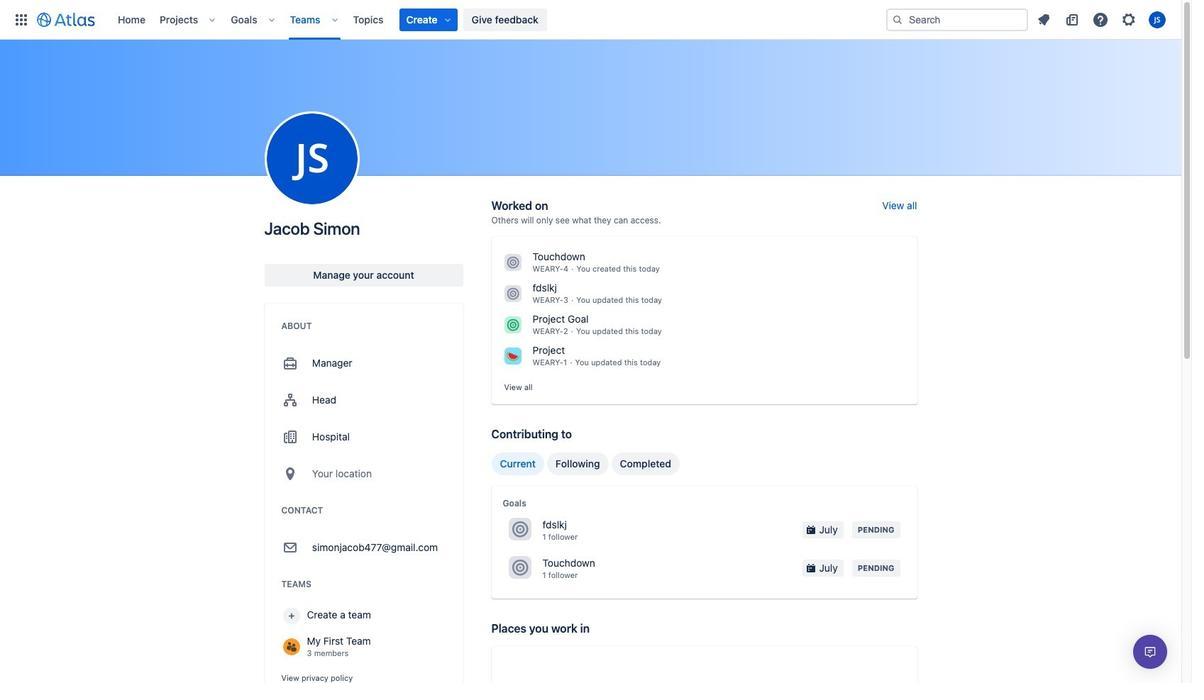 Task type: vqa. For each thing, say whether or not it's contained in the screenshot.
Profile image actions
yes



Task type: describe. For each thing, give the bounding box(es) containing it.
switch to... image
[[13, 11, 30, 28]]

top element
[[9, 0, 887, 39]]

help image
[[1093, 11, 1110, 28]]

open intercom messenger image
[[1142, 644, 1160, 661]]



Task type: locate. For each thing, give the bounding box(es) containing it.
banner
[[0, 0, 1182, 40]]

settings image
[[1121, 11, 1138, 28]]

account image
[[1150, 11, 1167, 28]]

Search field
[[887, 8, 1029, 31]]

group
[[492, 453, 680, 476]]

notifications image
[[1036, 11, 1053, 28]]

profile image actions image
[[304, 151, 321, 168]]

search image
[[893, 14, 904, 25]]



